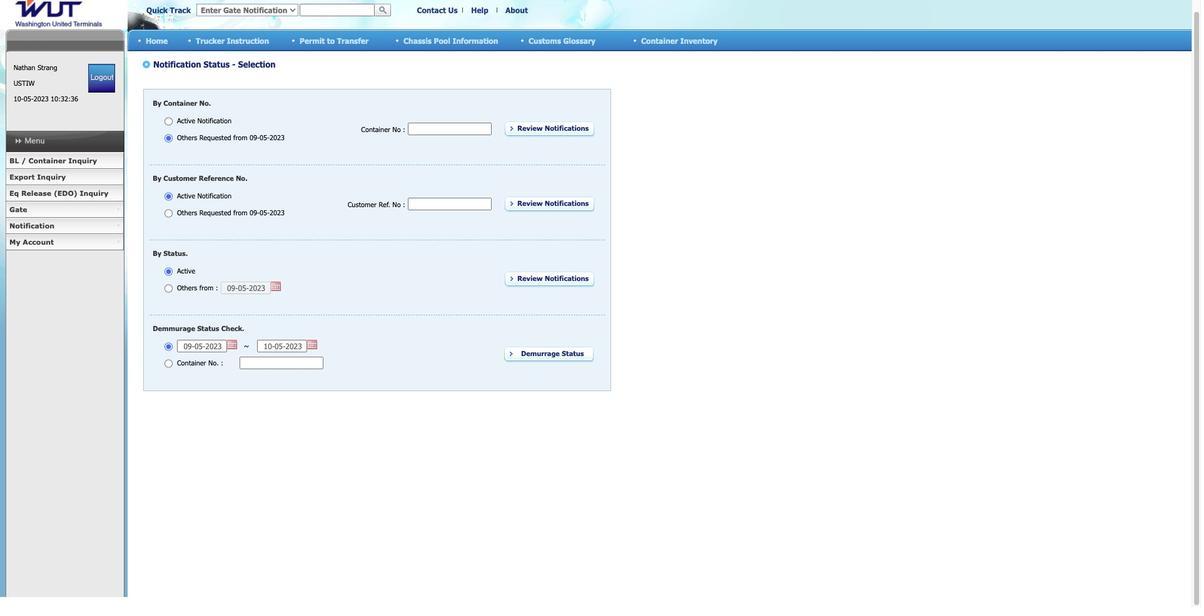 Task type: describe. For each thing, give the bounding box(es) containing it.
to
[[327, 36, 335, 45]]

customs
[[529, 36, 561, 45]]

eq
[[9, 189, 19, 197]]

quick track
[[146, 6, 191, 14]]

chassis pool information
[[404, 36, 498, 45]]

10:32:36
[[51, 95, 78, 103]]

eq release (edo) inquiry
[[9, 189, 109, 197]]

container inventory
[[642, 36, 718, 45]]

0 vertical spatial container
[[642, 36, 678, 45]]

my account
[[9, 238, 54, 246]]

pool
[[434, 36, 451, 45]]

gate link
[[6, 202, 124, 218]]

about
[[506, 6, 528, 14]]

my account link
[[6, 234, 124, 250]]

permit to transfer
[[300, 36, 369, 45]]

inventory
[[681, 36, 718, 45]]

(edo)
[[54, 189, 78, 197]]

glossary
[[564, 36, 596, 45]]

notification
[[9, 222, 54, 230]]

bl / container inquiry
[[9, 156, 97, 165]]

notification link
[[6, 218, 124, 234]]

export inquiry link
[[6, 169, 124, 185]]

track
[[170, 6, 191, 14]]

nathan strang
[[14, 63, 57, 71]]

/
[[21, 156, 26, 165]]

ustiw
[[14, 79, 35, 87]]

help
[[471, 6, 489, 14]]

transfer
[[337, 36, 369, 45]]

instruction
[[227, 36, 269, 45]]

10-
[[14, 95, 24, 103]]

1 vertical spatial inquiry
[[37, 173, 66, 181]]

strang
[[37, 63, 57, 71]]

eq release (edo) inquiry link
[[6, 185, 124, 202]]

inquiry for container
[[68, 156, 97, 165]]



Task type: locate. For each thing, give the bounding box(es) containing it.
trucker
[[196, 36, 225, 45]]

contact us
[[417, 6, 458, 14]]

container
[[642, 36, 678, 45], [28, 156, 66, 165]]

inquiry for (edo)
[[80, 189, 109, 197]]

release
[[21, 189, 51, 197]]

export inquiry
[[9, 173, 66, 181]]

login image
[[88, 64, 115, 93]]

10-05-2023 10:32:36
[[14, 95, 78, 103]]

inquiry right (edo)
[[80, 189, 109, 197]]

export
[[9, 173, 35, 181]]

0 horizontal spatial container
[[28, 156, 66, 165]]

contact
[[417, 6, 446, 14]]

information
[[453, 36, 498, 45]]

None text field
[[300, 4, 375, 16]]

bl / container inquiry link
[[6, 153, 124, 169]]

contact us link
[[417, 6, 458, 14]]

1 vertical spatial container
[[28, 156, 66, 165]]

chassis
[[404, 36, 432, 45]]

2 vertical spatial inquiry
[[80, 189, 109, 197]]

nathan
[[14, 63, 35, 71]]

0 vertical spatial inquiry
[[68, 156, 97, 165]]

2023
[[34, 95, 49, 103]]

trucker instruction
[[196, 36, 269, 45]]

quick
[[146, 6, 168, 14]]

about link
[[506, 6, 528, 14]]

inquiry up export inquiry link
[[68, 156, 97, 165]]

1 horizontal spatial container
[[642, 36, 678, 45]]

inquiry down bl / container inquiry
[[37, 173, 66, 181]]

permit
[[300, 36, 325, 45]]

us
[[448, 6, 458, 14]]

my
[[9, 238, 20, 246]]

customs glossary
[[529, 36, 596, 45]]

inquiry
[[68, 156, 97, 165], [37, 173, 66, 181], [80, 189, 109, 197]]

bl
[[9, 156, 19, 165]]

help link
[[471, 6, 489, 14]]

gate
[[9, 205, 27, 213]]

home
[[146, 36, 168, 45]]

05-
[[24, 95, 34, 103]]

account
[[23, 238, 54, 246]]

container up export inquiry at the top left of page
[[28, 156, 66, 165]]

container left inventory
[[642, 36, 678, 45]]



Task type: vqa. For each thing, say whether or not it's contained in the screenshot.
the Container within "bl / container inquiry" 'link'
no



